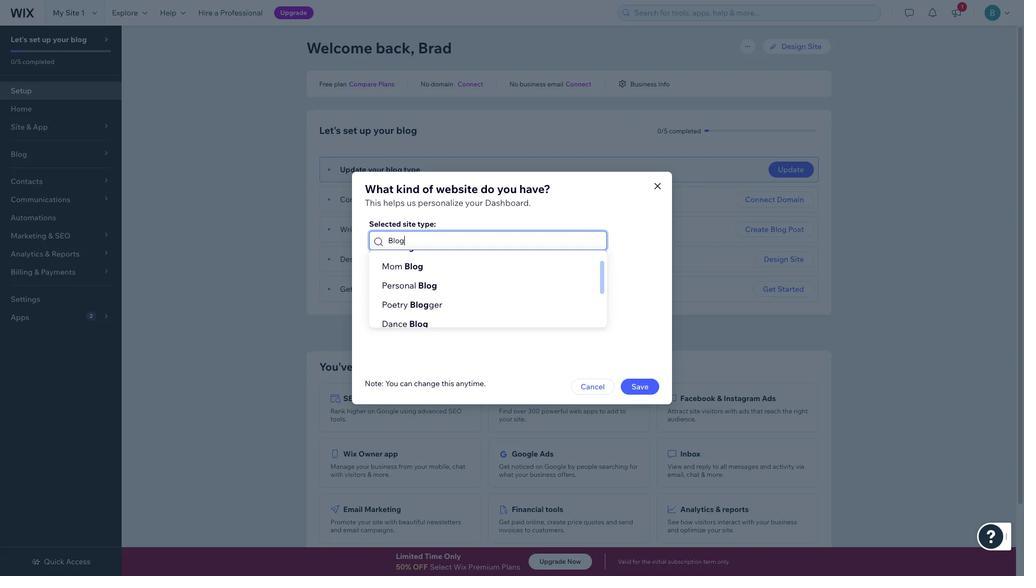 Task type: vqa. For each thing, say whether or not it's contained in the screenshot.


Task type: describe. For each thing, give the bounding box(es) containing it.
than
[[435, 360, 458, 373]]

& for logo & branding
[[363, 560, 368, 570]]

business info button
[[618, 79, 670, 89]]

financial
[[512, 505, 544, 514]]

& inside manage your business from your mobile, chat with visitors & more.
[[368, 471, 372, 479]]

blog for poetry
[[410, 299, 429, 310]]

manage your business from your mobile, chat with visitors & more.
[[331, 463, 466, 479]]

0/5 completed inside sidebar element
[[11, 58, 55, 66]]

chat inside view and reply to all messages and activity via email, chat & more.
[[687, 471, 700, 479]]

with inside attract site visitors with ads that reach the right audience.
[[725, 407, 738, 415]]

blog for personal
[[418, 280, 437, 291]]

all
[[721, 463, 727, 471]]

update for update
[[778, 165, 804, 174]]

compare plans link
[[349, 79, 395, 89]]

your left mom
[[366, 255, 382, 264]]

custom
[[377, 195, 403, 204]]

no for no business email connect
[[510, 80, 518, 88]]

this
[[365, 197, 381, 208]]

1 horizontal spatial set
[[343, 124, 357, 137]]

find
[[499, 407, 512, 415]]

1 vertical spatial 0/5
[[657, 127, 668, 135]]

you
[[497, 182, 517, 196]]

quotes
[[584, 518, 605, 526]]

design site button
[[754, 251, 814, 267]]

more
[[406, 360, 432, 373]]

site for attract
[[690, 407, 701, 415]]

google for noticed
[[545, 463, 567, 471]]

site inside button
[[790, 255, 804, 264]]

poetry
[[382, 299, 408, 310]]

with inside promote your site with beautiful newsletters and email campaigns.
[[385, 518, 397, 526]]

Search for tools, apps, help & more... field
[[631, 5, 878, 20]]

1 horizontal spatial let's set up your blog
[[319, 124, 417, 137]]

your up update your blog type
[[374, 124, 394, 137]]

your up "what"
[[368, 165, 384, 174]]

initial
[[652, 558, 667, 566]]

promote your site with beautiful newsletters and email campaigns.
[[331, 518, 461, 534]]

how
[[681, 518, 693, 526]]

app market
[[512, 394, 554, 403]]

your inside what kind of website do you have? this helps us personalize your dashboard.
[[465, 197, 483, 208]]

web
[[569, 407, 582, 415]]

create blog post
[[745, 225, 804, 234]]

save
[[632, 382, 649, 392]]

1 vertical spatial domain
[[405, 195, 431, 204]]

that
[[751, 407, 763, 415]]

your inside find over 300 powerful web apps to add to your site.
[[499, 415, 512, 423]]

dashboard.
[[485, 197, 531, 208]]

to left 'add'
[[600, 407, 606, 415]]

explore
[[112, 8, 138, 18]]

blog for dance
[[409, 319, 428, 329]]

2 vertical spatial website
[[469, 360, 509, 373]]

0 horizontal spatial site
[[65, 8, 79, 18]]

to right 'add'
[[620, 407, 626, 415]]

welcome back, brad
[[307, 38, 452, 57]]

owner
[[359, 449, 383, 459]]

blog for create
[[771, 225, 787, 234]]

your down the "analytics & reports"
[[708, 526, 721, 534]]

marketing
[[365, 505, 401, 514]]

design site link
[[762, 38, 832, 54]]

design your website
[[340, 255, 411, 264]]

site. for market
[[514, 415, 526, 423]]

and for email marketing
[[331, 526, 342, 534]]

reports
[[723, 505, 749, 514]]

2 vertical spatial a
[[460, 360, 466, 373]]

quick access button
[[31, 557, 91, 567]]

update button
[[769, 162, 814, 178]]

time
[[425, 552, 442, 561]]

add
[[607, 407, 619, 415]]

1 horizontal spatial let's
[[319, 124, 341, 137]]

offers.
[[558, 471, 577, 479]]

visitors for facebook
[[702, 407, 723, 415]]

show your support button
[[581, 328, 649, 338]]

facebook
[[681, 394, 716, 403]]

dance blog
[[382, 319, 428, 329]]

create
[[745, 225, 769, 234]]

setup link
[[0, 82, 122, 100]]

get noticed on google by people searching for what your business offers.
[[499, 463, 638, 479]]

home link
[[0, 100, 122, 118]]

email inside promote your site with beautiful newsletters and email campaigns.
[[343, 526, 359, 534]]

1 vertical spatial for
[[633, 558, 641, 566]]

1 vertical spatial website
[[383, 255, 411, 264]]

you
[[385, 379, 398, 388]]

settings
[[11, 295, 40, 304]]

list box containing pr
[[369, 237, 607, 333]]

poetry blog ger
[[382, 299, 442, 310]]

business
[[630, 80, 657, 88]]

upgrade for upgrade
[[280, 9, 307, 17]]

your inside get noticed on google by people searching for what your business offers.
[[515, 471, 529, 479]]

1 horizontal spatial ads
[[762, 394, 776, 403]]

right
[[794, 407, 808, 415]]

anytime.
[[456, 379, 486, 388]]

blog up 'type'
[[396, 124, 417, 137]]

reply
[[697, 463, 712, 471]]

hire a professional
[[198, 8, 263, 18]]

reach
[[765, 407, 781, 415]]

create
[[547, 518, 566, 526]]

campaigns.
[[361, 526, 395, 534]]

let's set up your blog inside sidebar element
[[11, 35, 87, 44]]

create blog post button
[[736, 221, 814, 237]]

50%
[[396, 562, 411, 572]]

wix stands with ukraine show your support
[[491, 328, 649, 338]]

0 vertical spatial design site
[[782, 42, 822, 51]]

found
[[355, 284, 375, 294]]

1 vertical spatial the
[[642, 558, 651, 566]]

help button
[[154, 0, 192, 26]]

have?
[[520, 182, 551, 196]]

selected site type:
[[369, 219, 436, 229]]

site inside promote your site with beautiful newsletters and email campaigns.
[[372, 518, 383, 526]]

connect domain
[[745, 195, 804, 204]]

see how visitors interact with your business and optimize your site.
[[668, 518, 797, 534]]

get started button
[[754, 281, 814, 297]]

plans inside limited time only 50% off select wix premium plans
[[502, 562, 520, 572]]

email marketing
[[343, 505, 401, 514]]

cancel button
[[571, 379, 615, 395]]

google up noticed
[[512, 449, 538, 459]]

pr
[[382, 242, 393, 252]]

connect link for no domain connect
[[458, 79, 484, 89]]

settings link
[[0, 290, 122, 308]]

analytics & reports
[[681, 505, 749, 514]]

show
[[581, 328, 601, 338]]

rank higher on google using advanced seo tools.
[[331, 407, 462, 423]]

design down write
[[340, 255, 365, 264]]

no for no domain connect
[[421, 80, 430, 88]]

website inside what kind of website do you have? this helps us personalize your dashboard.
[[436, 182, 478, 196]]

higher
[[347, 407, 366, 415]]

mom blog
[[382, 261, 423, 272]]

0 horizontal spatial ads
[[540, 449, 554, 459]]

with right stands
[[532, 328, 547, 338]]

rank
[[331, 407, 346, 415]]

free plan compare plans
[[319, 80, 395, 88]]

to inside view and reply to all messages and activity via email, chat & more.
[[713, 463, 719, 471]]

searching
[[599, 463, 628, 471]]

google for found
[[387, 284, 413, 294]]



Task type: locate. For each thing, give the bounding box(es) containing it.
1 horizontal spatial email
[[548, 80, 564, 88]]

with down facebook & instagram ads
[[725, 407, 738, 415]]

0 horizontal spatial on
[[368, 407, 375, 415]]

0 vertical spatial 0/5
[[11, 58, 21, 66]]

ads up reach
[[762, 394, 776, 403]]

1 horizontal spatial upgrade
[[540, 558, 566, 566]]

seo inside rank higher on google using advanced seo tools.
[[448, 407, 462, 415]]

people
[[577, 463, 598, 471]]

pr blog
[[382, 242, 414, 252]]

0 vertical spatial domain
[[431, 80, 454, 88]]

newsletters
[[427, 518, 461, 526]]

a
[[214, 8, 219, 18], [372, 195, 376, 204], [460, 360, 466, 373]]

change
[[414, 379, 440, 388]]

started
[[778, 284, 804, 294]]

and left the campaigns.
[[331, 526, 342, 534]]

domain
[[777, 195, 804, 204]]

visitors down facebook
[[702, 407, 723, 415]]

1 vertical spatial completed
[[669, 127, 701, 135]]

up
[[42, 35, 51, 44], [359, 124, 371, 137]]

facebook & instagram ads
[[681, 394, 776, 403]]

0 horizontal spatial 0/5 completed
[[11, 58, 55, 66]]

more. down app
[[373, 471, 390, 479]]

site inside attract site visitors with ads that reach the right audience.
[[690, 407, 701, 415]]

google left using
[[377, 407, 399, 415]]

1 horizontal spatial wix
[[454, 562, 467, 572]]

0/5 completed up setup
[[11, 58, 55, 66]]

and inside get paid online, create price quotes and send invoices to customers.
[[606, 518, 617, 526]]

google inside get noticed on google by people searching for what your business offers.
[[545, 463, 567, 471]]

1 vertical spatial visitors
[[345, 471, 366, 479]]

and for financial tools
[[606, 518, 617, 526]]

for inside get noticed on google by people searching for what your business offers.
[[630, 463, 638, 471]]

& left "all"
[[701, 471, 706, 479]]

1 vertical spatial seo
[[448, 407, 462, 415]]

ukraine
[[549, 328, 577, 338]]

0 horizontal spatial chat
[[452, 463, 466, 471]]

1 horizontal spatial 0/5 completed
[[657, 127, 701, 135]]

on for higher
[[368, 407, 375, 415]]

let's set up your blog up update your blog type
[[319, 124, 417, 137]]

up inside sidebar element
[[42, 35, 51, 44]]

1 vertical spatial email
[[343, 526, 359, 534]]

you've
[[319, 360, 353, 373]]

google left by
[[545, 463, 567, 471]]

get paid online, create price quotes and send invoices to customers.
[[499, 518, 633, 534]]

for right searching
[[630, 463, 638, 471]]

plans right premium
[[502, 562, 520, 572]]

inbox
[[681, 449, 701, 459]]

1 vertical spatial upgrade
[[540, 558, 566, 566]]

selected
[[369, 219, 401, 229]]

your left over on the right bottom
[[499, 415, 512, 423]]

0 vertical spatial visitors
[[702, 407, 723, 415]]

0 vertical spatial up
[[42, 35, 51, 44]]

update your blog type
[[340, 165, 420, 174]]

much
[[375, 360, 403, 373]]

personalize
[[418, 197, 463, 208]]

1 horizontal spatial up
[[359, 124, 371, 137]]

0 vertical spatial completed
[[22, 58, 55, 66]]

visitors for analytics
[[695, 518, 716, 526]]

audience.
[[668, 415, 696, 423]]

site down facebook
[[690, 407, 701, 415]]

wix up manage
[[343, 449, 357, 459]]

1 horizontal spatial site
[[403, 219, 416, 229]]

google
[[387, 284, 413, 294], [377, 407, 399, 415], [512, 449, 538, 459], [545, 463, 567, 471]]

setup
[[11, 86, 32, 96]]

over
[[514, 407, 527, 415]]

get started
[[763, 284, 804, 294]]

& right logo on the left bottom of the page
[[363, 560, 368, 570]]

& inside view and reply to all messages and activity via email, chat & more.
[[701, 471, 706, 479]]

upgrade
[[280, 9, 307, 17], [540, 558, 566, 566]]

set inside sidebar element
[[29, 35, 40, 44]]

on
[[377, 284, 386, 294], [368, 407, 375, 415], [536, 463, 543, 471]]

1 horizontal spatial more.
[[707, 471, 724, 479]]

& for analytics & reports
[[716, 505, 721, 514]]

2 vertical spatial site
[[372, 518, 383, 526]]

email
[[343, 505, 363, 514]]

ads up get noticed on google by people searching for what your business offers.
[[540, 449, 554, 459]]

wix
[[491, 328, 504, 338], [343, 449, 357, 459], [454, 562, 467, 572]]

1 horizontal spatial seo
[[448, 407, 462, 415]]

0 horizontal spatial connect link
[[458, 79, 484, 89]]

1 inside button
[[961, 3, 964, 10]]

view and reply to all messages and activity via email, chat & more.
[[668, 463, 805, 479]]

and left send
[[606, 518, 617, 526]]

set up setup
[[29, 35, 40, 44]]

site. down the reports at the bottom of page
[[722, 526, 735, 534]]

valid
[[618, 558, 631, 566]]

cancel
[[581, 382, 605, 392]]

1 vertical spatial design site
[[764, 255, 804, 264]]

2 connect link from the left
[[566, 79, 592, 89]]

blog left 'type'
[[386, 165, 402, 174]]

update for update your blog type
[[340, 165, 367, 174]]

1 vertical spatial site.
[[722, 526, 735, 534]]

business inside manage your business from your mobile, chat with visitors & more.
[[371, 463, 397, 471]]

blog for mom
[[405, 261, 423, 272]]

& for facebook & instagram ads
[[717, 394, 722, 403]]

seo
[[343, 394, 359, 403], [448, 407, 462, 415]]

0 vertical spatial site
[[403, 219, 416, 229]]

0 horizontal spatial more.
[[373, 471, 390, 479]]

2 vertical spatial site
[[790, 255, 804, 264]]

1 horizontal spatial on
[[377, 284, 386, 294]]

send
[[619, 518, 633, 526]]

get for get found on google
[[340, 284, 353, 294]]

0 horizontal spatial update
[[340, 165, 367, 174]]

set down free plan compare plans at the top of page
[[343, 124, 357, 137]]

let's up setup
[[11, 35, 28, 44]]

0 horizontal spatial let's set up your blog
[[11, 35, 87, 44]]

1 vertical spatial on
[[368, 407, 375, 415]]

wix inside limited time only 50% off select wix premium plans
[[454, 562, 467, 572]]

your inside promote your site with beautiful newsletters and email campaigns.
[[358, 518, 371, 526]]

2 horizontal spatial on
[[536, 463, 543, 471]]

compare
[[349, 80, 377, 88]]

list box
[[369, 237, 607, 333]]

type
[[404, 165, 420, 174]]

for right valid
[[633, 558, 641, 566]]

get left found
[[340, 284, 353, 294]]

update up "what"
[[340, 165, 367, 174]]

get left started at the right
[[763, 284, 776, 294]]

1 vertical spatial up
[[359, 124, 371, 137]]

see
[[668, 518, 679, 526]]

ads
[[762, 394, 776, 403], [540, 449, 554, 459]]

hire
[[198, 8, 213, 18]]

first
[[378, 225, 392, 234]]

and for inbox
[[760, 463, 771, 471]]

attract
[[668, 407, 688, 415]]

more. inside view and reply to all messages and activity via email, chat & more.
[[707, 471, 724, 479]]

ger
[[429, 299, 442, 310]]

quick access
[[44, 557, 91, 567]]

0 vertical spatial ads
[[762, 394, 776, 403]]

site. inside see how visitors interact with your business and optimize your site.
[[722, 526, 735, 534]]

& inside logo & branding button
[[363, 560, 368, 570]]

site for selected
[[403, 219, 416, 229]]

with down marketing
[[385, 518, 397, 526]]

0 vertical spatial 0/5 completed
[[11, 58, 55, 66]]

your inside sidebar element
[[53, 35, 69, 44]]

up up setup link
[[42, 35, 51, 44]]

wix owner app
[[343, 449, 398, 459]]

advanced
[[418, 407, 447, 415]]

post
[[411, 225, 427, 234]]

select
[[430, 562, 452, 572]]

site. inside find over 300 powerful web apps to add to your site.
[[514, 415, 526, 423]]

1 vertical spatial plans
[[502, 562, 520, 572]]

plans right "compare"
[[378, 80, 395, 88]]

sidebar element
[[0, 26, 122, 576]]

connect inside button
[[745, 195, 775, 204]]

2 horizontal spatial wix
[[491, 328, 504, 338]]

your
[[602, 328, 618, 338]]

analytics
[[681, 505, 714, 514]]

connect link for no business email connect
[[566, 79, 592, 89]]

upgrade for upgrade now
[[540, 558, 566, 566]]

help
[[160, 8, 176, 18]]

2 vertical spatial visitors
[[695, 518, 716, 526]]

automations
[[11, 213, 56, 222]]

and inside promote your site with beautiful newsletters and email campaigns.
[[331, 526, 342, 534]]

1 vertical spatial let's set up your blog
[[319, 124, 417, 137]]

this
[[442, 379, 454, 388]]

with inside manage your business from your mobile, chat with visitors & more.
[[331, 471, 343, 479]]

wix for wix owner app
[[343, 449, 357, 459]]

1 horizontal spatial no
[[510, 80, 518, 88]]

completed down info
[[669, 127, 701, 135]]

0/5 down info
[[657, 127, 668, 135]]

the inside attract site visitors with ads that reach the right audience.
[[783, 407, 793, 415]]

google up poetry
[[387, 284, 413, 294]]

up up update your blog type
[[359, 124, 371, 137]]

0 horizontal spatial a
[[214, 8, 219, 18]]

& right facebook
[[717, 394, 722, 403]]

completed inside sidebar element
[[22, 58, 55, 66]]

automations link
[[0, 209, 122, 227]]

by
[[568, 463, 575, 471]]

0 vertical spatial site
[[65, 8, 79, 18]]

a for professional
[[214, 8, 219, 18]]

2 more. from the left
[[707, 471, 724, 479]]

free
[[319, 80, 333, 88]]

1 horizontal spatial connect link
[[566, 79, 592, 89]]

domain down 'brad'
[[431, 80, 454, 88]]

1 horizontal spatial a
[[372, 195, 376, 204]]

Enter your business or website type field
[[385, 232, 603, 250]]

0 horizontal spatial email
[[343, 526, 359, 534]]

0/5 inside sidebar element
[[11, 58, 21, 66]]

1 more. from the left
[[373, 471, 390, 479]]

blog right first
[[394, 225, 409, 234]]

your right what
[[515, 471, 529, 479]]

visitors inside see how visitors interact with your business and optimize your site.
[[695, 518, 716, 526]]

0 horizontal spatial plans
[[378, 80, 395, 88]]

& up interact at bottom right
[[716, 505, 721, 514]]

blog up personal blog
[[405, 261, 423, 272]]

more. inside manage your business from your mobile, chat with visitors & more.
[[373, 471, 390, 479]]

limited
[[396, 552, 423, 561]]

get inside get noticed on google by people searching for what your business offers.
[[499, 463, 510, 471]]

2 horizontal spatial site
[[690, 407, 701, 415]]

1 horizontal spatial 1
[[961, 3, 964, 10]]

limited time only 50% off select wix premium plans
[[396, 552, 520, 572]]

& down owner
[[368, 471, 372, 479]]

0 horizontal spatial site.
[[514, 415, 526, 423]]

visitors down analytics
[[695, 518, 716, 526]]

manage
[[331, 463, 355, 471]]

to left "all"
[[713, 463, 719, 471]]

on right found
[[377, 284, 386, 294]]

a right than
[[460, 360, 466, 373]]

no domain connect
[[421, 80, 484, 88]]

let's set up your blog
[[11, 35, 87, 44], [319, 124, 417, 137]]

and left how
[[668, 526, 679, 534]]

support
[[620, 328, 649, 338]]

welcome
[[307, 38, 373, 57]]

0 vertical spatial for
[[630, 463, 638, 471]]

design
[[782, 42, 806, 51], [340, 255, 365, 264], [764, 255, 789, 264]]

1 vertical spatial site
[[690, 407, 701, 415]]

1 update from the left
[[340, 165, 367, 174]]

brad
[[418, 38, 452, 57]]

1 vertical spatial a
[[372, 195, 376, 204]]

website up anytime.
[[469, 360, 509, 373]]

1 no from the left
[[421, 80, 430, 88]]

1 horizontal spatial update
[[778, 165, 804, 174]]

1 vertical spatial let's
[[319, 124, 341, 137]]

your right from
[[414, 463, 428, 471]]

0 vertical spatial site.
[[514, 415, 526, 423]]

1 horizontal spatial plans
[[502, 562, 520, 572]]

blog down personal blog
[[410, 299, 429, 310]]

let's down free
[[319, 124, 341, 137]]

wix down 'only'
[[454, 562, 467, 572]]

the left 'initial'
[[642, 558, 651, 566]]

personal blog
[[382, 280, 437, 291]]

back,
[[376, 38, 415, 57]]

your down my
[[53, 35, 69, 44]]

0 vertical spatial seo
[[343, 394, 359, 403]]

messages
[[729, 463, 759, 471]]

chat inside manage your business from your mobile, chat with visitors & more.
[[452, 463, 466, 471]]

email,
[[668, 471, 685, 479]]

0 horizontal spatial 0/5
[[11, 58, 21, 66]]

site
[[403, 219, 416, 229], [690, 407, 701, 415], [372, 518, 383, 526]]

hire a professional link
[[192, 0, 269, 26]]

design inside button
[[764, 255, 789, 264]]

1 horizontal spatial completed
[[669, 127, 701, 135]]

update up domain
[[778, 165, 804, 174]]

from
[[399, 463, 413, 471]]

design down search for tools, apps, help & more... field
[[782, 42, 806, 51]]

domain right helps
[[405, 195, 431, 204]]

0 horizontal spatial seo
[[343, 394, 359, 403]]

get inside get paid online, create price quotes and send invoices to customers.
[[499, 518, 510, 526]]

only
[[444, 552, 461, 561]]

let's set up your blog down my
[[11, 35, 87, 44]]

site. for &
[[722, 526, 735, 534]]

website down pr blog
[[383, 255, 411, 264]]

0 horizontal spatial site
[[372, 518, 383, 526]]

update inside update 'button'
[[778, 165, 804, 174]]

upgrade left 'now'
[[540, 558, 566, 566]]

blog left post
[[771, 225, 787, 234]]

with inside see how visitors interact with your business and optimize your site.
[[742, 518, 755, 526]]

0/5 up setup
[[11, 58, 21, 66]]

0 horizontal spatial up
[[42, 35, 51, 44]]

get left paid
[[499, 518, 510, 526]]

blog down my site 1 on the left top of page
[[71, 35, 87, 44]]

write
[[340, 225, 359, 234]]

blog inside button
[[771, 225, 787, 234]]

2 no from the left
[[510, 80, 518, 88]]

1 vertical spatial site
[[808, 42, 822, 51]]

1 vertical spatial wix
[[343, 449, 357, 459]]

get for get noticed on google by people searching for what your business offers.
[[499, 463, 510, 471]]

1
[[961, 3, 964, 10], [81, 8, 85, 18]]

0 vertical spatial website
[[436, 182, 478, 196]]

0 horizontal spatial wix
[[343, 449, 357, 459]]

what kind of website do you have? this helps us personalize your dashboard.
[[365, 182, 551, 208]]

1 horizontal spatial chat
[[687, 471, 700, 479]]

0 horizontal spatial set
[[29, 35, 40, 44]]

a right hire
[[214, 8, 219, 18]]

get for get paid online, create price quotes and send invoices to customers.
[[499, 518, 510, 526]]

blog up ger
[[418, 280, 437, 291]]

and left activity
[[760, 463, 771, 471]]

your down owner
[[356, 463, 370, 471]]

chat right the mobile,
[[452, 463, 466, 471]]

blog down poetry blog ger
[[409, 319, 428, 329]]

business inside get noticed on google by people searching for what your business offers.
[[530, 471, 556, 479]]

connect a custom domain
[[340, 195, 431, 204]]

on inside get noticed on google by people searching for what your business offers.
[[536, 463, 543, 471]]

2 vertical spatial on
[[536, 463, 543, 471]]

write your first blog post
[[340, 225, 427, 234]]

google inside rank higher on google using advanced seo tools.
[[377, 407, 399, 415]]

2 horizontal spatial site
[[808, 42, 822, 51]]

1 horizontal spatial site
[[790, 255, 804, 264]]

more. left messages
[[707, 471, 724, 479]]

a for custom
[[372, 195, 376, 204]]

blog right pr
[[395, 242, 414, 252]]

0 horizontal spatial upgrade
[[280, 9, 307, 17]]

2 update from the left
[[778, 165, 804, 174]]

your right interact at bottom right
[[756, 518, 770, 526]]

google for higher
[[377, 407, 399, 415]]

on right the higher
[[368, 407, 375, 415]]

0 vertical spatial plans
[[378, 80, 395, 88]]

business inside see how visitors interact with your business and optimize your site.
[[771, 518, 797, 526]]

1 horizontal spatial the
[[783, 407, 793, 415]]

with up promote
[[331, 471, 343, 479]]

mom
[[382, 261, 403, 272]]

1 connect link from the left
[[458, 79, 484, 89]]

email
[[548, 80, 564, 88], [343, 526, 359, 534]]

visitors inside manage your business from your mobile, chat with visitors & more.
[[345, 471, 366, 479]]

seo up the higher
[[343, 394, 359, 403]]

0 vertical spatial wix
[[491, 328, 504, 338]]

premium
[[468, 562, 500, 572]]

0 vertical spatial let's set up your blog
[[11, 35, 87, 44]]

design site inside button
[[764, 255, 804, 264]]

get for get started
[[763, 284, 776, 294]]

site down marketing
[[372, 518, 383, 526]]

site
[[65, 8, 79, 18], [808, 42, 822, 51], [790, 255, 804, 264]]

blog inside sidebar element
[[71, 35, 87, 44]]

to inside get paid online, create price quotes and send invoices to customers.
[[525, 526, 531, 534]]

design down create blog post
[[764, 255, 789, 264]]

plan
[[334, 80, 347, 88]]

0 horizontal spatial no
[[421, 80, 430, 88]]

let's inside sidebar element
[[11, 35, 28, 44]]

get left noticed
[[499, 463, 510, 471]]

and down the inbox
[[684, 463, 695, 471]]

0 horizontal spatial 1
[[81, 8, 85, 18]]

0 vertical spatial a
[[214, 8, 219, 18]]

valid for the initial subscription term only.
[[618, 558, 730, 566]]

wix for wix stands with ukraine show your support
[[491, 328, 504, 338]]

online,
[[526, 518, 546, 526]]

0 vertical spatial the
[[783, 407, 793, 415]]

site left "type:"
[[403, 219, 416, 229]]

visitors down owner
[[345, 471, 366, 479]]

note: you can change this anytime.
[[365, 379, 486, 388]]

0 vertical spatial set
[[29, 35, 40, 44]]

on inside rank higher on google using advanced seo tools.
[[368, 407, 375, 415]]

a left custom
[[372, 195, 376, 204]]

seo right advanced
[[448, 407, 462, 415]]

0 horizontal spatial let's
[[11, 35, 28, 44]]

visitors inside attract site visitors with ads that reach the right audience.
[[702, 407, 723, 415]]

your left first
[[361, 225, 376, 234]]

noticed
[[512, 463, 534, 471]]

the left right
[[783, 407, 793, 415]]

1 vertical spatial 0/5 completed
[[657, 127, 701, 135]]

0 vertical spatial upgrade
[[280, 9, 307, 17]]

on down google ads
[[536, 463, 543, 471]]

site. left 300
[[514, 415, 526, 423]]

upgrade right "professional"
[[280, 9, 307, 17]]

1 horizontal spatial 0/5
[[657, 127, 668, 135]]

completed
[[22, 58, 55, 66], [669, 127, 701, 135]]

wix left stands
[[491, 328, 504, 338]]

and inside see how visitors interact with your business and optimize your site.
[[668, 526, 679, 534]]

get inside button
[[763, 284, 776, 294]]

to right invoices
[[525, 526, 531, 534]]

on for noticed
[[536, 463, 543, 471]]

beautiful
[[399, 518, 425, 526]]

1 horizontal spatial site.
[[722, 526, 735, 534]]

0 horizontal spatial completed
[[22, 58, 55, 66]]

on for found
[[377, 284, 386, 294]]

blog for pr
[[395, 242, 414, 252]]



